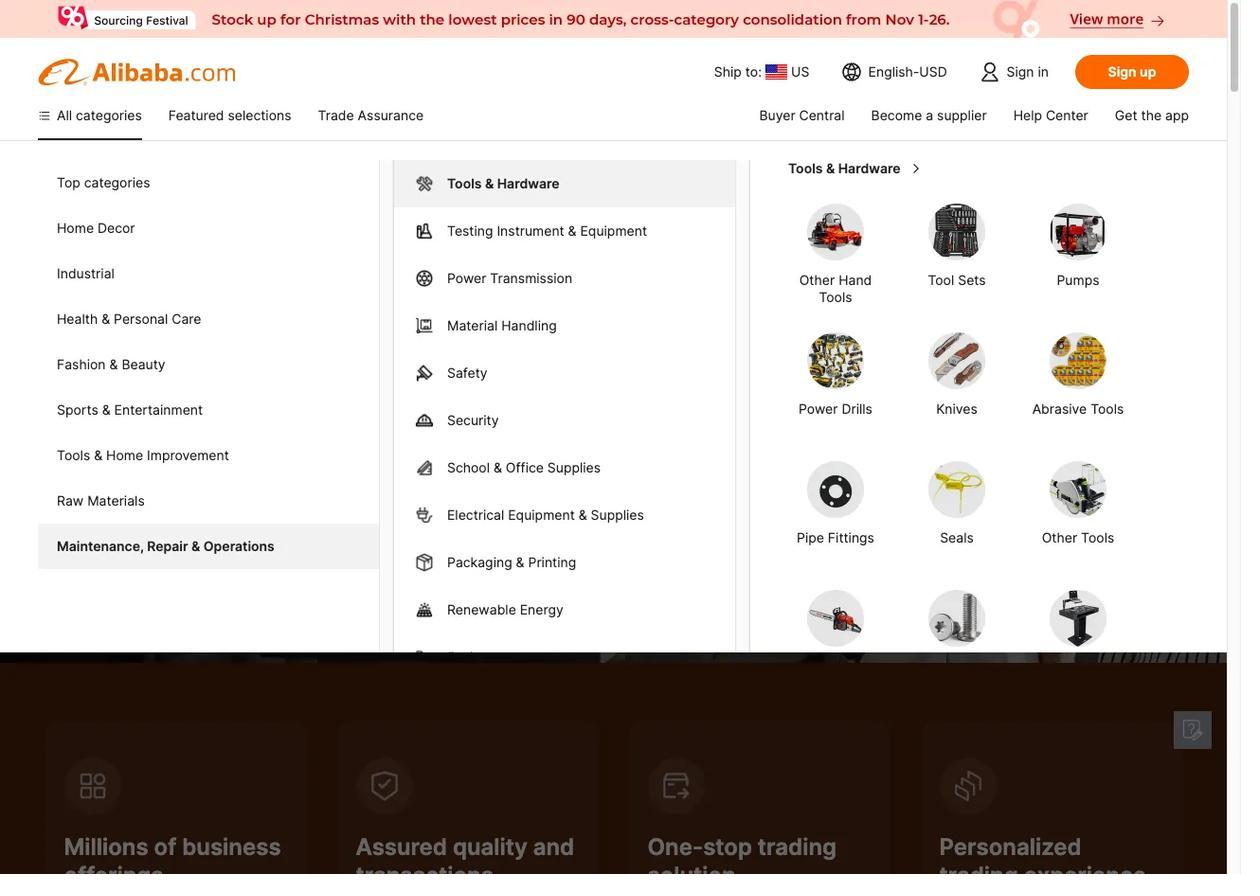 Task type: vqa. For each thing, say whether or not it's contained in the screenshot.
bottommost THE CONTACT
no



Task type: describe. For each thing, give the bounding box(es) containing it.
printing
[[528, 554, 576, 570]]

maintenance, repair & operations
[[57, 538, 275, 554]]

personalized trading experience
[[939, 834, 1147, 875]]

women's clothing text field
[[72, 456, 607, 490]]

help
[[1013, 107, 1042, 123]]

quality
[[453, 834, 527, 861]]

categories for top categories
[[84, 174, 150, 190]]

material
[[447, 317, 498, 334]]

improvement
[[147, 447, 229, 463]]

us
[[791, 63, 809, 80]]

electrical equipment & supplies
[[447, 507, 644, 523]]

other hand tools link
[[788, 204, 883, 306]]

assured
[[356, 834, 447, 861]]

power for power drills
[[799, 401, 838, 417]]

business
[[182, 834, 281, 861]]

safety link
[[394, 350, 735, 397]]

& left beauty
[[109, 356, 118, 372]]

men's clothing link
[[348, 530, 486, 564]]

center
[[1046, 107, 1088, 123]]

learn about alibaba.com
[[72, 237, 295, 260]]

school & office supplies link
[[394, 444, 735, 492]]

drills
[[842, 401, 873, 417]]

trade
[[318, 107, 354, 123]]

top
[[57, 174, 80, 190]]

fashion & beauty
[[57, 356, 165, 372]]

pipe fittings link
[[788, 461, 883, 564]]

global
[[372, 350, 535, 416]]

become a supplier
[[871, 107, 987, 123]]

& inside testing instrument & equipment link
[[568, 223, 577, 239]]

pipe fittings
[[797, 530, 874, 546]]

security
[[447, 412, 499, 428]]

the leading b2b ecommerce platform for global trade
[[45, 283, 804, 416]]

entertainment
[[114, 402, 203, 418]]

top categories
[[57, 174, 150, 190]]

home decor
[[57, 220, 135, 236]]

school & office supplies
[[447, 460, 601, 476]]

app
[[1165, 107, 1189, 123]]

categories for all categories
[[76, 107, 142, 123]]

1 horizontal spatial hardware
[[838, 160, 901, 176]]

other tools
[[1042, 530, 1115, 546]]

one-
[[648, 834, 703, 861]]

1 tools & hardware link from the left
[[394, 160, 735, 207]]

seals link
[[910, 461, 1004, 564]]

sets
[[958, 272, 986, 288]]

renewable
[[447, 602, 516, 618]]

sign in
[[1007, 63, 1049, 80]]

men's
[[372, 539, 409, 555]]

the
[[1141, 107, 1162, 123]]

2 tools & hardware link from the left
[[788, 160, 1189, 177]]

feedback image
[[1181, 719, 1204, 742]]

featured selections
[[168, 107, 291, 123]]

usd
[[919, 63, 947, 80]]

packaging
[[447, 554, 512, 570]]

knives
[[936, 401, 978, 417]]

help center
[[1013, 107, 1088, 123]]

& down central
[[826, 160, 835, 176]]

supplier
[[937, 107, 987, 123]]

power transmission
[[447, 270, 572, 286]]

search
[[715, 463, 765, 482]]

environment
[[447, 649, 525, 665]]

operations
[[203, 538, 275, 554]]

up
[[1140, 63, 1156, 80]]

other hand tools
[[799, 272, 872, 305]]

leading
[[161, 283, 356, 350]]

school
[[447, 460, 490, 476]]

personal
[[114, 311, 168, 327]]

& inside school & office supplies link
[[494, 460, 502, 476]]

supplies for electrical equipment & supplies
[[591, 507, 644, 523]]

english-usd
[[868, 63, 947, 80]]

renewable energy
[[447, 602, 564, 618]]

millions
[[64, 834, 148, 861]]

in
[[1038, 63, 1049, 80]]

care
[[172, 311, 201, 327]]

other for other hand tools
[[799, 272, 835, 288]]

security link
[[394, 397, 735, 444]]

personalized
[[939, 834, 1082, 861]]

fittings
[[828, 530, 874, 546]]

assured quality and transactions
[[356, 834, 574, 875]]

0 horizontal spatial hardware
[[497, 175, 560, 191]]

tool sets link
[[910, 204, 1004, 306]]

testing instrument & equipment
[[447, 223, 647, 239]]

all
[[57, 107, 72, 123]]



Task type: locate. For each thing, give the bounding box(es) containing it.
power inside power transmission link
[[447, 270, 486, 286]]

1 horizontal spatial sign
[[1108, 63, 1137, 80]]

beauty
[[122, 356, 165, 372]]

tools & hardware up instrument at the left top
[[447, 175, 560, 191]]

& right instrument at the left top
[[568, 223, 577, 239]]

&
[[826, 160, 835, 176], [485, 175, 494, 191], [568, 223, 577, 239], [102, 311, 110, 327], [109, 356, 118, 372], [102, 402, 111, 418], [94, 447, 102, 463], [494, 460, 502, 476], [579, 507, 587, 523], [191, 538, 200, 554], [516, 554, 524, 570]]

& up raw materials
[[94, 447, 102, 463]]

0 horizontal spatial trading
[[758, 834, 837, 861]]

raw materials
[[57, 493, 145, 509]]

0 horizontal spatial sign
[[1007, 63, 1034, 80]]

& up the testing on the top left of page
[[485, 175, 494, 191]]

assurance
[[358, 107, 424, 123]]

pumps link
[[1031, 204, 1126, 306]]

abrasive
[[1032, 401, 1087, 417]]

home down sports & entertainment
[[106, 447, 143, 463]]

supplies for school & office supplies
[[547, 460, 601, 476]]

to:
[[745, 63, 762, 80]]

pumps
[[1057, 272, 1100, 288]]

1 horizontal spatial equipment
[[580, 223, 647, 239]]

0 vertical spatial other
[[799, 272, 835, 288]]

tools
[[788, 160, 823, 176], [447, 175, 482, 191], [819, 289, 852, 305], [1091, 401, 1124, 417], [57, 447, 90, 463], [1081, 530, 1115, 546]]

electrical equipment & supplies link
[[394, 492, 735, 539]]

safety
[[447, 365, 488, 381]]

trading down the personalized
[[939, 862, 1018, 875]]

tool
[[928, 272, 954, 288]]

other inside other hand tools
[[799, 272, 835, 288]]

0 horizontal spatial other
[[799, 272, 835, 288]]

tool sets
[[928, 272, 986, 288]]

& right repair
[[191, 538, 200, 554]]

frequently
[[45, 537, 121, 556]]

health
[[57, 311, 98, 327]]

categories
[[76, 107, 142, 123], [84, 174, 150, 190]]

equipment inside "link"
[[508, 507, 575, 523]]

offerings
[[64, 862, 163, 875]]

0 vertical spatial power
[[447, 270, 486, 286]]

central
[[799, 107, 845, 123]]

power down the testing on the top left of page
[[447, 270, 486, 286]]

buyer
[[759, 107, 795, 123]]

energy
[[520, 602, 564, 618]]

tools & home improvement
[[57, 447, 229, 463]]

1 horizontal spatial home
[[106, 447, 143, 463]]

electrical
[[447, 507, 504, 523]]

2 sign from the left
[[1108, 63, 1137, 80]]

renewable energy link
[[394, 586, 735, 634]]

power drills
[[799, 401, 873, 417]]

other tools link
[[1031, 461, 1126, 564]]

raw
[[57, 493, 84, 509]]

power inside "power drills" link
[[799, 401, 838, 417]]

0 horizontal spatial tools & hardware
[[447, 175, 560, 191]]

office
[[506, 460, 544, 476]]

1 horizontal spatial other
[[1042, 530, 1077, 546]]

trading inside one-stop trading solution
[[758, 834, 837, 861]]

power
[[447, 270, 486, 286], [799, 401, 838, 417]]

0 horizontal spatial tools & hardware link
[[394, 160, 735, 207]]

0 horizontal spatial equipment
[[508, 507, 575, 523]]

sign up
[[1108, 63, 1156, 80]]

sports
[[57, 402, 98, 418]]

get the app
[[1115, 107, 1189, 123]]

english-
[[868, 63, 919, 80]]

tools & hardware link
[[394, 160, 735, 207], [788, 160, 1189, 177]]

tools & hardware down central
[[788, 160, 901, 176]]

testing
[[447, 223, 493, 239]]

featured
[[168, 107, 224, 123]]

power drills link
[[788, 333, 883, 435]]

health & personal care
[[57, 311, 201, 327]]

b2b
[[370, 283, 477, 350]]

hand
[[839, 272, 872, 288]]

searched:
[[126, 537, 196, 556]]

0 vertical spatial home
[[57, 220, 94, 236]]

1 vertical spatial equipment
[[508, 507, 575, 523]]

knives link
[[910, 333, 1004, 435]]

sign for sign up
[[1108, 63, 1137, 80]]

tools & hardware link up testing instrument & equipment
[[394, 160, 735, 207]]

hardware
[[838, 160, 901, 176], [497, 175, 560, 191]]

0 horizontal spatial power
[[447, 270, 486, 286]]

other inside other tools link
[[1042, 530, 1077, 546]]

1 vertical spatial other
[[1042, 530, 1077, 546]]

1 horizontal spatial trading
[[939, 862, 1018, 875]]

pipe
[[797, 530, 824, 546]]

& left printing
[[516, 554, 524, 570]]

handling
[[501, 317, 557, 334]]

experience
[[1024, 862, 1147, 875]]

trading
[[758, 834, 837, 861], [939, 862, 1018, 875]]

home
[[57, 220, 94, 236], [106, 447, 143, 463]]

1 sign from the left
[[1007, 63, 1034, 80]]

transactions
[[356, 862, 494, 875]]

supplies down security link
[[547, 460, 601, 476]]

home up learn
[[57, 220, 94, 236]]

nike
[[239, 539, 264, 555]]

supplies inside "link"
[[591, 507, 644, 523]]

0 vertical spatial trading
[[758, 834, 837, 861]]

ship
[[714, 63, 742, 80]]

tools inside other hand tools
[[819, 289, 852, 305]]

solution
[[648, 862, 736, 875]]

& right sports
[[102, 402, 111, 418]]

all categories
[[57, 107, 142, 123]]

tools & hardware link down supplier at the top right
[[788, 160, 1189, 177]]

1 vertical spatial supplies
[[591, 507, 644, 523]]

maintenance,
[[57, 538, 144, 554]]

sign left in
[[1007, 63, 1034, 80]]

material handling
[[447, 317, 557, 334]]

1 horizontal spatial tools & hardware
[[788, 160, 901, 176]]

supplies
[[547, 460, 601, 476], [591, 507, 644, 523]]

trade assurance
[[318, 107, 424, 123]]

& right health at left top
[[102, 311, 110, 327]]

power transmission link
[[394, 255, 735, 302]]

0 vertical spatial equipment
[[580, 223, 647, 239]]

1 horizontal spatial power
[[799, 401, 838, 417]]

power for power transmission
[[447, 270, 486, 286]]

buyer central
[[759, 107, 845, 123]]

1 horizontal spatial tools & hardware link
[[788, 160, 1189, 177]]

trade
[[549, 350, 690, 416]]

seals
[[940, 530, 974, 546]]

clothing
[[412, 539, 463, 555]]

sign for sign in
[[1007, 63, 1034, 80]]

& left office
[[494, 460, 502, 476]]

become
[[871, 107, 922, 123]]

trading right stop
[[758, 834, 837, 861]]

sports & entertainment
[[57, 402, 203, 418]]

1 vertical spatial categories
[[84, 174, 150, 190]]

0 vertical spatial categories
[[76, 107, 142, 123]]

supplies down school & office supplies link
[[591, 507, 644, 523]]

abrasive tools link
[[1031, 333, 1126, 435]]

sign left up
[[1108, 63, 1137, 80]]

ship to:
[[714, 63, 762, 80]]

hardware up instrument at the left top
[[497, 175, 560, 191]]

1 vertical spatial power
[[799, 401, 838, 417]]

equipment up printing
[[508, 507, 575, 523]]

hardware down become
[[838, 160, 901, 176]]

0 vertical spatial supplies
[[547, 460, 601, 476]]

categories up decor
[[84, 174, 150, 190]]

1 vertical spatial home
[[106, 447, 143, 463]]

1 vertical spatial trading
[[939, 862, 1018, 875]]

packaging & printing link
[[394, 539, 735, 586]]

other for other tools
[[1042, 530, 1077, 546]]

categories right all
[[76, 107, 142, 123]]

stop
[[703, 834, 752, 861]]

& inside packaging & printing link
[[516, 554, 524, 570]]

equipment
[[580, 223, 647, 239], [508, 507, 575, 523]]

& inside electrical equipment & supplies "link"
[[579, 507, 587, 523]]

equipment up power transmission link
[[580, 223, 647, 239]]

power left drills
[[799, 401, 838, 417]]

trading inside personalized trading experience
[[939, 862, 1018, 875]]

0 horizontal spatial home
[[57, 220, 94, 236]]

sign
[[1007, 63, 1034, 80], [1108, 63, 1137, 80]]

& down school & office supplies link
[[579, 507, 587, 523]]

nike shoes link
[[215, 530, 329, 564]]



